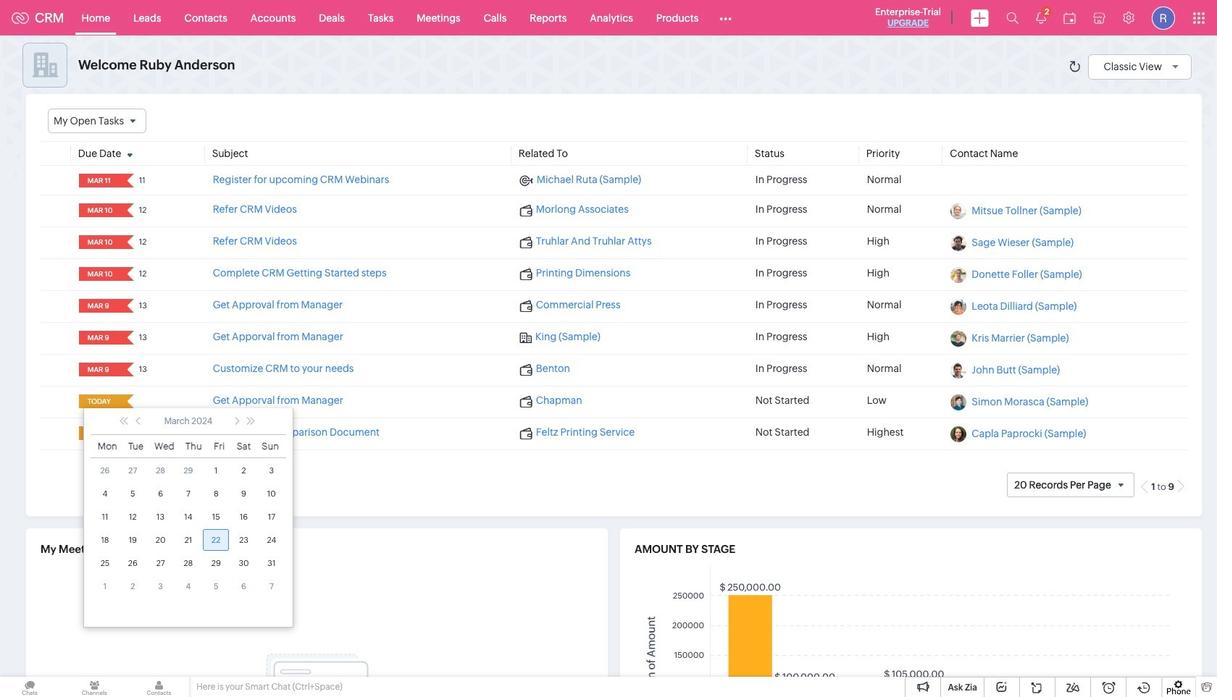 Task type: describe. For each thing, give the bounding box(es) containing it.
channels image
[[65, 677, 124, 698]]

create menu element
[[962, 0, 998, 35]]



Task type: locate. For each thing, give the bounding box(es) containing it.
signals element
[[1027, 0, 1055, 36]]

None field
[[48, 109, 147, 133], [83, 174, 117, 188], [83, 204, 117, 218], [83, 236, 117, 249], [83, 268, 117, 281], [83, 299, 117, 313], [83, 331, 117, 345], [83, 363, 117, 377], [83, 395, 117, 409], [83, 427, 117, 441], [48, 109, 147, 133], [83, 174, 117, 188], [83, 204, 117, 218], [83, 236, 117, 249], [83, 268, 117, 281], [83, 299, 117, 313], [83, 331, 117, 345], [83, 363, 117, 377], [83, 395, 117, 409], [83, 427, 117, 441]]

calendar image
[[1064, 12, 1076, 24]]

late by 16 days image
[[121, 429, 139, 438]]

search image
[[1006, 12, 1019, 24]]

profile image
[[1152, 6, 1175, 29]]

create menu image
[[971, 9, 989, 26]]

chats image
[[0, 677, 60, 698]]

profile element
[[1143, 0, 1184, 35]]

contacts image
[[129, 677, 189, 698]]

Other Modules field
[[710, 6, 741, 29]]

logo image
[[12, 12, 29, 24]]

search element
[[998, 0, 1027, 36]]

late by 15 days image
[[121, 397, 139, 406]]



Task type: vqa. For each thing, say whether or not it's contained in the screenshot.
the topmost Deals
no



